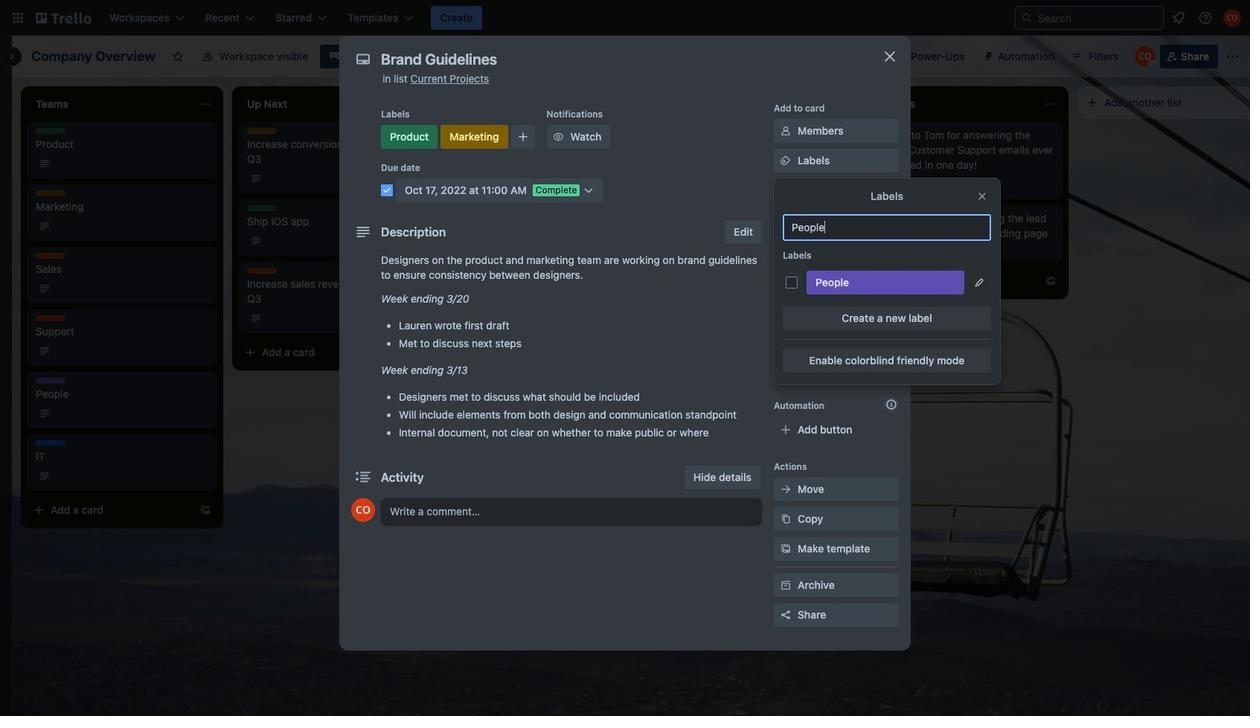 Task type: describe. For each thing, give the bounding box(es) containing it.
1 vertical spatial color: blue, title: "it" element
[[36, 441, 66, 447]]

0 vertical spatial color: red, title: "support" element
[[670, 253, 700, 259]]

0 vertical spatial color: purple, title: "people" element
[[807, 271, 965, 295]]

Board name text field
[[24, 45, 163, 68]]

Search labels… text field
[[783, 214, 992, 241]]

Search field
[[1033, 7, 1164, 28]]

Mark due date as complete checkbox
[[381, 185, 393, 197]]

1 vertical spatial color: red, title: "support" element
[[36, 316, 66, 322]]

2 sm image from the top
[[779, 272, 794, 287]]

1 sm image from the top
[[779, 153, 794, 168]]

show menu image
[[1226, 49, 1241, 64]]

star or unstar board image
[[172, 51, 184, 63]]

1 vertical spatial create from template… image
[[834, 317, 846, 329]]

open information menu image
[[1199, 10, 1214, 25]]

search image
[[1021, 12, 1033, 24]]

color: orange, title: "sales" element for create from template… icon to the left
[[247, 268, 277, 274]]



Task type: vqa. For each thing, say whether or not it's contained in the screenshot.
Create for Create a Workspace board
no



Task type: locate. For each thing, give the bounding box(es) containing it.
customize views image
[[391, 49, 406, 64]]

1 horizontal spatial color: blue, title: "it" element
[[459, 191, 488, 197]]

color: purple, title: "people" element
[[807, 271, 965, 295], [36, 378, 66, 384]]

None checkbox
[[670, 217, 749, 235]]

0 notifications image
[[1170, 9, 1188, 27]]

mark due date as complete image
[[381, 185, 393, 197]]

1 vertical spatial christina overa (christinaovera) image
[[351, 499, 375, 523]]

color: blue, title: "it" element
[[459, 191, 488, 197], [36, 441, 66, 447]]

2 vertical spatial create from template… image
[[411, 347, 423, 359]]

primary element
[[0, 0, 1251, 36]]

create from template… image
[[200, 505, 211, 517]]

color: yellow, title: "marketing" element
[[441, 125, 508, 149], [247, 128, 277, 134], [491, 128, 521, 134], [36, 191, 66, 197], [459, 253, 488, 259]]

1 vertical spatial color: purple, title: "people" element
[[36, 378, 66, 384]]

create from template… image
[[1045, 275, 1057, 287], [834, 317, 846, 329], [411, 347, 423, 359]]

1 vertical spatial sm image
[[779, 272, 794, 287]]

color: green, title: "product" element
[[381, 125, 438, 149], [36, 128, 66, 134], [459, 128, 488, 134], [247, 205, 277, 211]]

sm image
[[779, 153, 794, 168], [779, 272, 794, 287], [779, 512, 794, 527]]

2 horizontal spatial create from template… image
[[1045, 275, 1057, 287]]

christina overa (christinaovera) image
[[1224, 9, 1242, 27]]

0 vertical spatial color: orange, title: "sales" element
[[36, 253, 66, 259]]

0 vertical spatial sm image
[[779, 153, 794, 168]]

0 horizontal spatial create from template… image
[[411, 347, 423, 359]]

1 horizontal spatial color: red, title: "support" element
[[670, 253, 700, 259]]

1 horizontal spatial create from template… image
[[834, 317, 846, 329]]

0 horizontal spatial color: orange, title: "sales" element
[[36, 253, 66, 259]]

0 horizontal spatial color: red, title: "support" element
[[36, 316, 66, 322]]

None text field
[[374, 46, 865, 73]]

0 vertical spatial christina overa (christinaovera) image
[[1135, 46, 1156, 67]]

0 vertical spatial create from template… image
[[1045, 275, 1057, 287]]

color: red, title: "support" element
[[670, 253, 700, 259], [36, 316, 66, 322]]

color: orange, title: "sales" element for create from template… image
[[36, 253, 66, 259]]

0 horizontal spatial christina overa (christinaovera) image
[[351, 499, 375, 523]]

christina overa (christinaovera) image
[[1135, 46, 1156, 67], [351, 499, 375, 523]]

1 horizontal spatial color: orange, title: "sales" element
[[247, 268, 277, 274]]

color: orange, title: "sales" element
[[36, 253, 66, 259], [247, 268, 277, 274]]

1 horizontal spatial christina overa (christinaovera) image
[[1135, 46, 1156, 67]]

2 vertical spatial sm image
[[779, 512, 794, 527]]

1 vertical spatial color: orange, title: "sales" element
[[247, 268, 277, 274]]

close popover image
[[977, 191, 989, 203]]

3 sm image from the top
[[779, 512, 794, 527]]

None checkbox
[[459, 280, 538, 298]]

0 vertical spatial color: blue, title: "it" element
[[459, 191, 488, 197]]

0 horizontal spatial color: purple, title: "people" element
[[36, 378, 66, 384]]

0 horizontal spatial color: blue, title: "it" element
[[36, 441, 66, 447]]

sm image
[[779, 124, 794, 138], [551, 130, 566, 144], [779, 482, 794, 497], [779, 542, 794, 557], [779, 578, 794, 593]]

1 horizontal spatial color: purple, title: "people" element
[[807, 271, 965, 295]]

close dialog image
[[882, 48, 899, 66]]

Write a comment text field
[[381, 499, 762, 526]]



